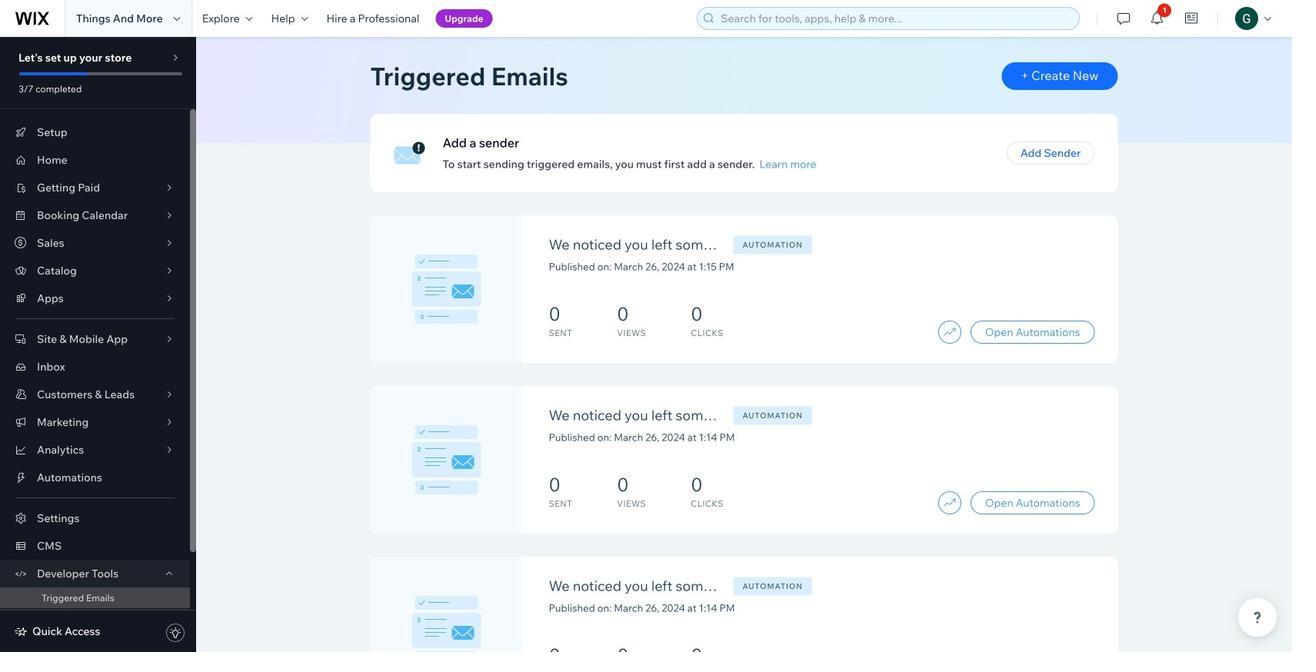 Task type: vqa. For each thing, say whether or not it's contained in the screenshot.
Create a social post
no



Task type: describe. For each thing, give the bounding box(es) containing it.
Search for tools, apps, help & more... field
[[717, 8, 1075, 29]]

sidebar element
[[0, 37, 196, 653]]



